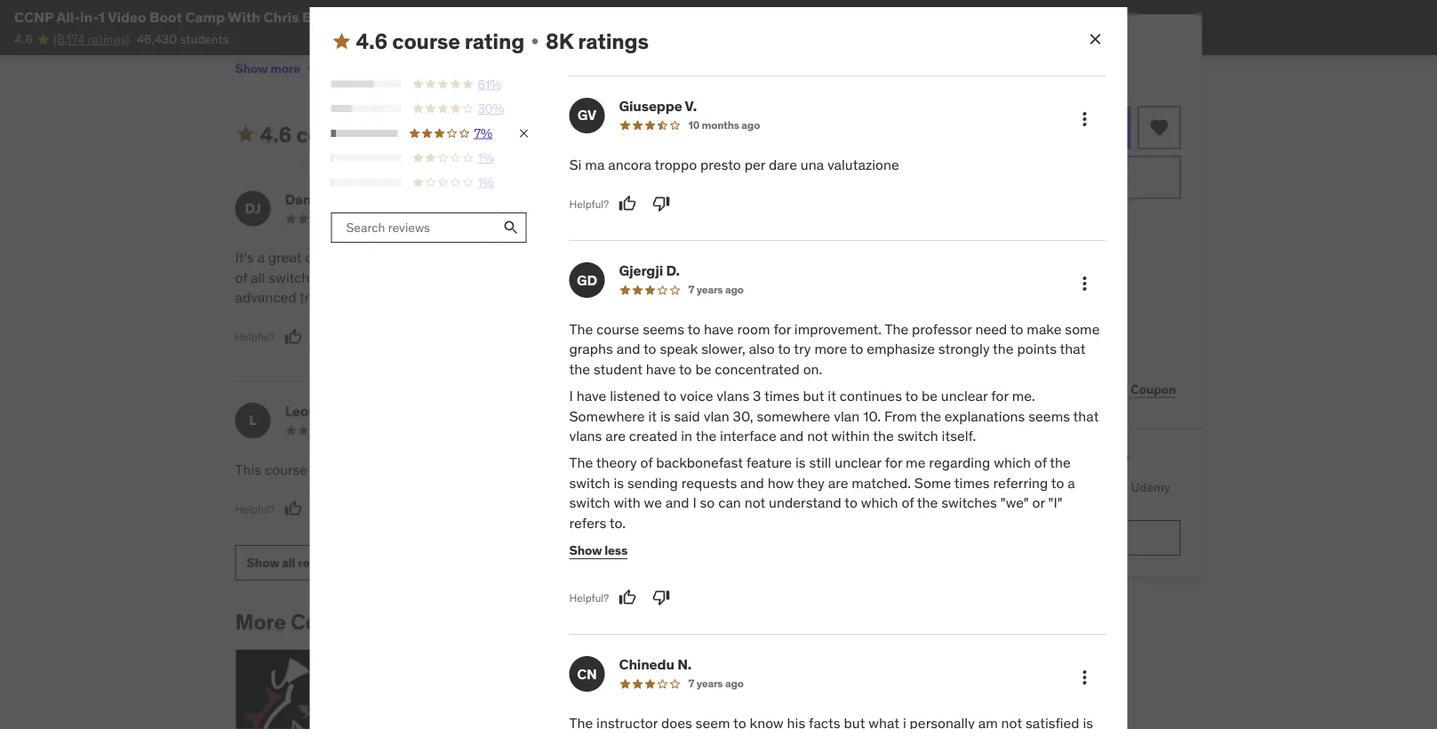 Task type: vqa. For each thing, say whether or not it's contained in the screenshot.
the rightmost medium Icon
yes



Task type: describe. For each thing, give the bounding box(es) containing it.
"we"
[[1001, 493, 1029, 512]]

more inside the course seems to have room for improvement. the professor need to make some graphs and to speak slower, also to try more to emphasize strongly the points that the student have to be concentrated on. i have listened to voice vlans 3 times but it continues to be unclear for me. somewhere it is said vlan 30, somewhere vlan 10. from the explanations seems that vlans are created in the interface and not within the switch itself. the theory of backbonefast feature is still unclear for me regarding which of the switch is sending requests and how they are matched. some times referring to a switch with we and i so can not understand to which of the switches "we" or "i" refers to.
[[815, 340, 847, 358]]

boot
[[150, 8, 182, 26]]

wiedza.
[[748, 460, 795, 479]]

need
[[976, 320, 1008, 338]]

more
[[235, 609, 286, 635]]

to left speak
[[644, 340, 657, 358]]

course inside the course seems to have room for improvement. the professor need to make some graphs and to speak slower, also to try more to emphasize strongly the points that the student have to be concentrated on. i have listened to voice vlans 3 times but it continues to be unclear for me. somewhere it is said vlan 30, somewhere vlan 10. from the explanations seems that vlans are created in the interface and not within the switch itself. the theory of backbonefast feature is still unclear for me regarding which of the switch is sending requests and how they are matched. some times referring to a switch with we and i so can not understand to which of the switches "we" or "i" refers to.
[[597, 320, 640, 338]]

10 months ago
[[689, 118, 760, 132]]

gift this course link
[[979, 372, 1076, 407]]

of up sending
[[641, 453, 653, 472]]

techniques.
[[404, 288, 477, 307]]

leonardo
[[285, 402, 347, 420]]

course down ready
[[296, 121, 364, 148]]

fine
[[355, 460, 379, 479]]

this course is very fine
[[235, 460, 379, 479]]

j.
[[330, 190, 339, 209]]

of inside it's a great old course to get an understanding of all switching, routing technologies and advanced troubleshooting techniques.
[[235, 268, 248, 287]]

requests
[[682, 473, 737, 492]]

ccnp
[[14, 8, 54, 26]]

for down techs
[[497, 65, 512, 81]]

also
[[749, 340, 775, 358]]

and right we
[[666, 493, 689, 512]]

bogusław
[[610, 402, 677, 420]]

student
[[594, 360, 643, 378]]

1 1% button from the top
[[331, 149, 531, 166]]

0 vertical spatial switch
[[898, 426, 939, 445]]

46,430
[[137, 31, 177, 47]]

routing
[[336, 268, 382, 287]]

but
[[803, 387, 825, 405]]

dialog containing 4.6 course rating
[[310, 7, 1128, 729]]

and up the "student" in the left of the page
[[617, 340, 640, 358]]

and inside it's a great old course to get an understanding of all switching, routing technologies and advanced troubleshooting techniques.
[[470, 268, 494, 287]]

ago for gjergji d.
[[725, 283, 744, 297]]

1 vertical spatial it
[[649, 407, 657, 425]]

rating for si ma ancora troppo presto per dare una valutazione
[[465, 28, 525, 54]]

to down speak
[[679, 360, 692, 378]]

of up referring
[[1035, 453, 1047, 472]]

mark review by bogusław k. as unhelpful image
[[644, 500, 662, 518]]

show more
[[235, 60, 300, 76]]

4.6 for si ma ancora troppo presto per dare una valutazione
[[356, 28, 388, 54]]

0 horizontal spatial have
[[577, 387, 607, 405]]

3 inside the course seems to have room for improvement. the professor need to make some graphs and to speak slower, also to try more to emphasize strongly the points that the student have to be concentrated on. i have listened to voice vlans 3 times but it continues to be unclear for me. somewhere it is said vlan 30, somewhere vlan 10. from the explanations seems that vlans are created in the interface and not within the switch itself. the theory of backbonefast feature is still unclear for me regarding which of the switch is sending requests and how they are matched. some times referring to a switch with we and i so can not understand to which of the switches "we" or "i" refers to.
[[753, 387, 761, 405]]

coupon
[[1131, 381, 1176, 397]]

0 vertical spatial seems
[[643, 320, 685, 338]]

switching,
[[269, 268, 333, 287]]

improvement.
[[795, 320, 882, 338]]

cn
[[577, 665, 597, 683]]

hours
[[968, 277, 999, 293]]

old
[[305, 249, 325, 267]]

1 vertical spatial that
[[1074, 407, 1099, 425]]

10.
[[863, 407, 881, 425]]

regarding
[[929, 453, 991, 472]]

0 horizontal spatial are
[[606, 426, 626, 445]]

1% for second 1% 'button' from the top of the page
[[478, 174, 494, 190]]

understand
[[769, 493, 842, 512]]

0 horizontal spatial be
[[696, 360, 712, 378]]

ago for daniel j.
[[397, 212, 415, 225]]

1 horizontal spatial you
[[515, 65, 535, 81]]

62
[[950, 277, 965, 293]]

to up from
[[906, 387, 918, 405]]

your inside training 5 or more people? get your team access to 25,000+ top udemy courses anytime, anywhere.
[[945, 479, 969, 495]]

bryant
[[302, 8, 347, 26]]

mark review by daniel j. as unhelpful image
[[318, 328, 336, 346]]

7 years ago for chinedu n.
[[689, 677, 744, 690]]

)
[[446, 23, 449, 39]]

helpful? for si ma ancora troppo presto per dare una valutazione
[[569, 197, 609, 211]]

1 horizontal spatial vlans
[[717, 387, 750, 405]]

for up helped on the top of the page
[[345, 23, 360, 39]]

4.6 course rating for ma
[[260, 121, 429, 148]]

apply coupon
[[1095, 381, 1176, 397]]

2 vertical spatial switch
[[569, 493, 610, 512]]

on-
[[1002, 277, 1021, 293]]

referring
[[993, 473, 1048, 492]]

left
[[980, 75, 999, 91]]

is up mark review by bogusław k. as helpful icon
[[614, 473, 624, 492]]

medium image for ma
[[235, 124, 256, 145]]

chris
[[264, 8, 299, 26]]

more inside training 5 or more people? get your team access to 25,000+ top udemy courses anytime, anywhere.
[[1022, 450, 1063, 471]]

mark review by daniel j. as helpful image
[[285, 328, 302, 346]]

show for the theory of backbonefast feature is still unclear for me regarding which of the switch is sending requests and how they are matched. some times referring to a switch with we and i so can not understand to which of the switches "we" or "i" refers to.
[[569, 542, 602, 558]]

7%
[[474, 125, 492, 141]]

xsmall image
[[432, 128, 446, 142]]

n.
[[678, 655, 692, 674]]

presto
[[701, 155, 741, 173]]

with inside thank you so much for your support! : ) since 2005, i've helped thousands of network techs worldwide in earning their cisco and comptia certifications - and now i'm ready to do the exact same thing for you with my clear, concise, bs-free training courses.
[[538, 65, 561, 81]]

sending
[[628, 473, 678, 492]]

off
[[1108, 44, 1125, 62]]

61%
[[478, 76, 501, 92]]

much
[[311, 23, 342, 39]]

1 vertical spatial this
[[1008, 381, 1030, 397]]

for up also
[[774, 320, 791, 338]]

8k ratings for si ma ancora troppo presto per dare una valutazione
[[546, 28, 649, 54]]

thing
[[465, 65, 494, 81]]

1 horizontal spatial theory
[[774, 249, 815, 267]]

some
[[915, 473, 951, 492]]

mark review by gjergji d. as unhelpful image
[[653, 589, 670, 606]]

daniel j.
[[285, 190, 339, 209]]

a inside it's a great old course to get an understanding of all switching, routing technologies and advanced troubleshooting techniques.
[[257, 249, 265, 267]]

to down matched.
[[845, 493, 858, 512]]

-
[[235, 65, 240, 81]]

me.
[[1012, 387, 1036, 405]]

apply coupon button
[[1091, 372, 1181, 407]]

1 vertical spatial now
[[675, 249, 701, 267]]

some
[[1065, 320, 1100, 338]]

mark review by giuseppe v. as helpful image
[[619, 195, 637, 213]]

una
[[801, 155, 824, 173]]

clear,
[[584, 65, 613, 81]]

0 vertical spatial it
[[828, 387, 837, 405]]

more inside show more 'button'
[[270, 60, 300, 76]]

for left me
[[885, 453, 903, 472]]

the down bk
[[569, 453, 593, 472]]

additional actions for review by chinedu n. image
[[1074, 667, 1096, 688]]

video
[[108, 8, 146, 26]]

share
[[926, 381, 960, 397]]

get
[[391, 249, 412, 267]]

xsmall image left the full
[[921, 326, 936, 343]]

per
[[745, 155, 765, 173]]

62 hours on-demand video
[[950, 277, 1100, 293]]

it's a great old course to get an understanding of all switching, routing technologies and advanced troubleshooting techniques.
[[235, 249, 526, 307]]

is left very
[[311, 460, 322, 479]]

additional actions for review by giuseppe v. image
[[1074, 108, 1096, 130]]

only
[[818, 249, 845, 267]]

to down improvement.
[[851, 340, 864, 358]]

gv
[[578, 106, 597, 124]]

additional actions for review by gjergji d. image
[[1074, 273, 1096, 294]]

8
[[680, 423, 686, 437]]

completion
[[1025, 351, 1087, 367]]

thank
[[235, 23, 269, 39]]

so inside the course seems to have room for improvement. the professor need to make some graphs and to speak slower, also to try more to emphasize strongly the points that the student have to be concentrated on. i have listened to voice vlans 3 times but it continues to be unclear for me. somewhere it is said vlan 30, somewhere vlan 10. from the explanations seems that vlans are created in the interface and not within the switch itself. the theory of backbonefast feature is still unclear for me regarding which of the switch is sending requests and how they are matched. some times referring to a switch with we and i so can not understand to which of the switches "we" or "i" refers to.
[[700, 493, 715, 512]]

3 days left at this price!
[[939, 75, 1070, 91]]

25,000+
[[1058, 479, 1107, 495]]

helpful? for the videos are till now topically is theory only
[[561, 290, 600, 304]]

2 horizontal spatial are
[[828, 473, 849, 492]]

1 horizontal spatial i
[[693, 493, 697, 512]]

concise,
[[616, 65, 662, 81]]

emphasize
[[867, 340, 935, 358]]

show left the reviews
[[247, 555, 279, 571]]

try
[[794, 340, 811, 358]]

the up emphasize
[[885, 320, 909, 338]]

months for giuseppe v.
[[702, 118, 740, 132]]

and down somewhere
[[780, 426, 804, 445]]

training
[[711, 65, 754, 81]]

troppo
[[655, 155, 697, 173]]

in inside the course seems to have room for improvement. the professor need to make some graphs and to speak slower, also to try more to emphasize strongly the points that the student have to be concentrated on. i have listened to voice vlans 3 times but it continues to be unclear for me. somewhere it is said vlan 30, somewhere vlan 10. from the explanations seems that vlans are created in the interface and not within the switch itself. the theory of backbonefast feature is still unclear for me regarding which of the switch is sending requests and how they are matched. some times referring to a switch with we and i so can not understand to which of the switches "we" or "i" refers to.
[[681, 426, 693, 445]]

wishlist image
[[1149, 117, 1170, 138]]

1 vertical spatial have
[[646, 360, 676, 378]]

bogusław k.
[[610, 402, 694, 420]]

valutazione
[[828, 155, 900, 173]]

theory inside the course seems to have room for improvement. the professor need to make some graphs and to speak slower, also to try more to emphasize strongly the points that the student have to be concentrated on. i have listened to voice vlans 3 times but it continues to be unclear for me. somewhere it is said vlan 30, somewhere vlan 10. from the explanations seems that vlans are created in the interface and not within the switch itself. the theory of backbonefast feature is still unclear for me regarding which of the switch is sending requests and how they are matched. some times referring to a switch with we and i so can not understand to which of the switches "we" or "i" refers to.
[[596, 453, 637, 472]]

0 vertical spatial unclear
[[941, 387, 988, 405]]

all-
[[57, 8, 80, 26]]

course up the exact
[[392, 28, 460, 54]]

price!
[[1039, 75, 1070, 91]]

back
[[1050, 213, 1074, 227]]

same
[[432, 65, 462, 81]]

gift
[[984, 381, 1005, 397]]

0 vertical spatial i
[[569, 387, 573, 405]]

helpful? left mark review by gjergji d. as helpful image
[[569, 591, 609, 604]]

slower,
[[702, 340, 746, 358]]

gd
[[577, 271, 597, 289]]

the up 25,000+
[[1050, 453, 1071, 472]]

the down share
[[921, 407, 941, 425]]

to inside thank you so much for your support! : ) since 2005, i've helped thousands of network techs worldwide in earning their cisco and comptia certifications - and now i'm ready to do the exact same thing for you with my clear, concise, bs-free training courses.
[[346, 65, 358, 81]]

d.
[[666, 262, 680, 280]]

1 horizontal spatial which
[[994, 453, 1031, 472]]

helpful? for this course is very fine
[[235, 502, 275, 516]]

close modal image
[[1087, 30, 1105, 48]]

0 horizontal spatial vlans
[[569, 426, 602, 445]]

interface
[[720, 426, 777, 445]]

8k for si ma ancora troppo presto per dare una valutazione
[[546, 28, 574, 54]]

medium image for si ma ancora troppo presto per dare una valutazione
[[331, 31, 353, 52]]

2 horizontal spatial have
[[704, 320, 734, 338]]

0 horizontal spatial 4.6
[[14, 31, 33, 47]]

to up "i"
[[1052, 473, 1065, 492]]

demand
[[1021, 277, 1067, 293]]

1 vertical spatial be
[[922, 387, 938, 405]]

so inside thank you so much for your support! : ) since 2005, i've helped thousands of network techs worldwide in earning their cisco and comptia certifications - and now i'm ready to do the exact same thing for you with my clear, concise, bs-free training courses.
[[295, 23, 308, 39]]

ago for bogusław k.
[[728, 423, 747, 437]]

the up gd
[[561, 249, 584, 267]]

is left k.
[[661, 407, 671, 425]]

the down graphs
[[569, 360, 590, 378]]

courses
[[921, 496, 965, 512]]

is right topically
[[761, 249, 771, 267]]

xsmall image right techs
[[528, 34, 542, 48]]

1 vertical spatial times
[[955, 473, 990, 492]]

to left k.
[[664, 387, 677, 405]]



Task type: locate. For each thing, give the bounding box(es) containing it.
or inside the course seems to have room for improvement. the professor need to make some graphs and to speak slower, also to try more to emphasize strongly the points that the student have to be concentrated on. i have listened to voice vlans 3 times but it continues to be unclear for me. somewhere it is said vlan 30, somewhere vlan 10. from the explanations seems that vlans are created in the interface and not within the switch itself. the theory of backbonefast feature is still unclear for me regarding which of the switch is sending requests and how they are matched. some times referring to a switch with we and i so can not understand to which of the switches "we" or "i" refers to.
[[1033, 493, 1045, 512]]

0 vertical spatial you
[[272, 23, 292, 39]]

30%
[[478, 100, 504, 116]]

the right 8
[[696, 426, 717, 445]]

to left do
[[346, 65, 358, 81]]

0 horizontal spatial or
[[1002, 450, 1018, 471]]

0 vertical spatial 7
[[689, 283, 695, 297]]

0 horizontal spatial vlan
[[704, 407, 730, 425]]

1 vertical spatial years
[[697, 677, 723, 690]]

course
[[392, 28, 460, 54], [296, 121, 364, 148], [328, 249, 371, 267], [597, 320, 640, 338], [1032, 381, 1072, 397], [265, 460, 308, 479]]

switch up refers
[[569, 493, 610, 512]]

switch down from
[[898, 426, 939, 445]]

7 down the videos are till now topically is theory only
[[689, 283, 695, 297]]

unclear up explanations
[[941, 387, 988, 405]]

course down mark review by mohammed tawfik a. as helpful icon
[[597, 320, 640, 338]]

1 horizontal spatial are
[[632, 249, 653, 267]]

1 vertical spatial seems
[[1029, 407, 1070, 425]]

1 vertical spatial rating
[[369, 121, 429, 148]]

0 horizontal spatial with
[[538, 65, 561, 81]]

continues
[[840, 387, 902, 405]]

helpful? left mark review by daniel j. as helpful image
[[235, 330, 275, 344]]

3 for 3 days left at this price!
[[939, 75, 947, 91]]

0 horizontal spatial it
[[649, 407, 657, 425]]

in up clear,
[[585, 47, 595, 63]]

1 horizontal spatial it
[[828, 387, 837, 405]]

team
[[971, 479, 1000, 495]]

less
[[605, 542, 628, 558]]

times up switches
[[955, 473, 990, 492]]

1 vertical spatial a
[[1068, 473, 1076, 492]]

are down somewhere
[[606, 426, 626, 445]]

to up anywhere.
[[1044, 479, 1055, 495]]

(8,174 ratings)
[[53, 31, 130, 47]]

ratings for ma
[[482, 121, 553, 148]]

to inside it's a great old course to get an understanding of all switching, routing technologies and advanced troubleshooting techniques.
[[374, 249, 387, 267]]

0 vertical spatial have
[[704, 320, 734, 338]]

theory left only
[[774, 249, 815, 267]]

in
[[585, 47, 595, 63], [681, 426, 693, 445]]

lifetime
[[973, 327, 1015, 343]]

to inside training 5 or more people? get your team access to 25,000+ top udemy courses anytime, anywhere.
[[1044, 479, 1055, 495]]

of up same
[[430, 47, 440, 63]]

1 horizontal spatial with
[[614, 493, 641, 512]]

7 for gjergji d.
[[689, 283, 695, 297]]

more
[[270, 60, 300, 76], [815, 340, 847, 358], [1022, 450, 1063, 471]]

0 horizontal spatial medium image
[[235, 124, 256, 145]]

and down understanding
[[470, 268, 494, 287]]

for
[[345, 23, 360, 39], [497, 65, 512, 81], [774, 320, 791, 338], [991, 387, 1009, 405], [885, 453, 903, 472]]

3 left days
[[939, 75, 947, 91]]

a inside the course seems to have room for improvement. the professor need to make some graphs and to speak slower, also to try more to emphasize strongly the points that the student have to be concentrated on. i have listened to voice vlans 3 times but it continues to be unclear for me. somewhere it is said vlan 30, somewhere vlan 10. from the explanations seems that vlans are created in the interface and not within the switch itself. the theory of backbonefast feature is still unclear for me regarding which of the switch is sending requests and how they are matched. some times referring to a switch with we and i so can not understand to which of the switches "we" or "i" refers to.
[[1068, 473, 1076, 492]]

months inside dialog
[[702, 118, 740, 132]]

0 horizontal spatial 8k
[[450, 121, 477, 148]]

1 vertical spatial not
[[745, 493, 766, 512]]

show less
[[569, 542, 628, 558]]

so down "requests"
[[700, 493, 715, 512]]

voice
[[680, 387, 713, 405]]

all
[[251, 268, 265, 287], [282, 555, 295, 571]]

1 horizontal spatial vlan
[[834, 407, 860, 425]]

show for since 2005, i've helped thousands of network techs worldwide in earning their cisco and comptia certifications - and now i'm ready to do the exact same thing for you with my clear, concise, bs-free training courses.
[[235, 60, 268, 76]]

0 vertical spatial or
[[1002, 450, 1018, 471]]

2 7 from the top
[[689, 677, 695, 690]]

the down some
[[917, 493, 938, 512]]

have
[[704, 320, 734, 338], [646, 360, 676, 378], [577, 387, 607, 405]]

3 for 3 weeks ago
[[354, 212, 361, 225]]

not right can
[[745, 493, 766, 512]]

1 horizontal spatial times
[[955, 473, 990, 492]]

1 horizontal spatial rating
[[465, 28, 525, 54]]

0 horizontal spatial which
[[861, 493, 898, 512]]

rewelacja.
[[561, 460, 628, 479]]

0 vertical spatial 3
[[939, 75, 947, 91]]

rating for ma
[[369, 121, 429, 148]]

1 vertical spatial unclear
[[835, 453, 882, 472]]

strongly
[[939, 340, 990, 358]]

7 years ago down n.
[[689, 677, 744, 690]]

0 horizontal spatial all
[[251, 268, 265, 287]]

1 vertical spatial 7
[[689, 677, 695, 690]]

mark review by giuseppe v. as unhelpful image
[[653, 195, 670, 213]]

1 1% from the top
[[478, 149, 494, 165]]

7 years ago for gjergji d.
[[689, 283, 744, 297]]

0 horizontal spatial 3
[[354, 212, 361, 225]]

course inside it's a great old course to get an understanding of all switching, routing technologies and advanced troubleshooting techniques.
[[328, 249, 371, 267]]

0 vertical spatial all
[[251, 268, 265, 287]]

months right 8
[[688, 423, 726, 437]]

1 vertical spatial you
[[515, 65, 535, 81]]

professor
[[912, 320, 972, 338]]

1 vertical spatial 3
[[354, 212, 361, 225]]

show inside 'button'
[[235, 60, 268, 76]]

0 vertical spatial now
[[267, 65, 290, 81]]

comptia
[[729, 47, 779, 63]]

to left try
[[778, 340, 791, 358]]

ago for giuseppe v.
[[742, 118, 760, 132]]

30-
[[976, 213, 993, 227]]

vlan up within
[[834, 407, 860, 425]]

8k ratings up clear,
[[546, 28, 649, 54]]

in-
[[80, 8, 99, 26]]

7 years ago down the videos are till now topically is theory only
[[689, 283, 744, 297]]

1 horizontal spatial 3
[[753, 387, 761, 405]]

xsmall image up share
[[921, 351, 936, 368]]

1 vertical spatial 4.6 course rating
[[260, 121, 429, 148]]

rating left xsmall icon
[[369, 121, 429, 148]]

of inside thank you so much for your support! : ) since 2005, i've helped thousands of network techs worldwide in earning their cisco and comptia certifications - and now i'm ready to do the exact same thing for you with my clear, concise, bs-free training courses.
[[430, 47, 440, 63]]

is left still
[[796, 453, 806, 472]]

1 vertical spatial 7 years ago
[[689, 677, 744, 690]]

i up bk
[[569, 387, 573, 405]]

gift this course
[[984, 381, 1072, 397]]

show
[[235, 60, 268, 76], [569, 542, 602, 558], [247, 555, 279, 571]]

of down 'full lifetime access'
[[1011, 351, 1022, 367]]

access up anywhere.
[[1003, 479, 1041, 495]]

access inside training 5 or more people? get your team access to 25,000+ top udemy courses anytime, anywhere.
[[1003, 479, 1041, 495]]

2 vertical spatial have
[[577, 387, 607, 405]]

Search reviews text field
[[331, 212, 497, 242]]

or left "i"
[[1033, 493, 1045, 512]]

helpful? down gd
[[561, 290, 600, 304]]

xsmall image right 2005,
[[304, 62, 318, 76]]

seems up speak
[[643, 320, 685, 338]]

1 horizontal spatial 4.6
[[260, 121, 292, 148]]

helpful? for rewelacja. bardzo konkretna wiedza.
[[561, 502, 600, 516]]

0 vertical spatial so
[[295, 23, 308, 39]]

0 vertical spatial access
[[1018, 327, 1056, 343]]

course up routing
[[328, 249, 371, 267]]

are left till
[[632, 249, 653, 267]]

certifications
[[782, 47, 855, 63]]

1 horizontal spatial have
[[646, 360, 676, 378]]

helpful? left mark review by bogusław k. as helpful icon
[[561, 502, 600, 516]]

weeks
[[363, 212, 394, 225]]

very
[[325, 460, 352, 479]]

8k ratings for ma
[[450, 121, 553, 148]]

exact
[[399, 65, 429, 81]]

8 months ago
[[680, 423, 747, 437]]

0 vertical spatial this
[[1015, 75, 1036, 91]]

course down completion
[[1032, 381, 1072, 397]]

more up referring
[[1022, 450, 1063, 471]]

10
[[689, 118, 700, 132]]

for left the me.
[[991, 387, 1009, 405]]

1 vertical spatial in
[[681, 426, 693, 445]]

and right the - on the left of the page
[[243, 65, 264, 81]]

this right at
[[1015, 75, 1036, 91]]

and up the training on the top of the page
[[705, 47, 726, 63]]

in inside thank you so much for your support! : ) since 2005, i've helped thousands of network techs worldwide in earning their cisco and comptia certifications - and now i'm ready to do the exact same thing for you with my clear, concise, bs-free training courses.
[[585, 47, 595, 63]]

training
[[921, 450, 985, 471]]

videos
[[588, 249, 629, 267]]

1 vertical spatial more
[[815, 340, 847, 358]]

your inside thank you so much for your support! : ) since 2005, i've helped thousands of network techs worldwide in earning their cisco and comptia certifications - and now i'm ready to do the exact same thing for you with my clear, concise, bs-free training courses.
[[363, 23, 387, 39]]

0 vertical spatial with
[[538, 65, 561, 81]]

troubleshooting
[[300, 288, 401, 307]]

now right till
[[675, 249, 701, 267]]

1 horizontal spatial unclear
[[941, 387, 988, 405]]

1 vertical spatial theory
[[596, 453, 637, 472]]

speak
[[660, 340, 698, 358]]

an
[[415, 249, 431, 267]]

8k right xsmall icon
[[450, 121, 477, 148]]

0 horizontal spatial in
[[585, 47, 595, 63]]

1 horizontal spatial a
[[1068, 473, 1076, 492]]

the down need
[[993, 340, 1014, 358]]

training 5 or more people? get your team access to 25,000+ top udemy courses anytime, anywhere.
[[921, 450, 1171, 512]]

the down 10.
[[873, 426, 894, 445]]

years for d.
[[697, 283, 723, 297]]

you down techs
[[515, 65, 535, 81]]

to right need
[[1011, 320, 1024, 338]]

or inside training 5 or more people? get your team access to 25,000+ top udemy courses anytime, anywhere.
[[1002, 450, 1018, 471]]

mark review by leonardo as helpful image
[[285, 500, 302, 518]]

1 vertical spatial 1% button
[[331, 174, 531, 191]]

unclear down within
[[835, 453, 882, 472]]

0 vertical spatial which
[[994, 453, 1031, 472]]

thank you so much for your support! : ) since 2005, i've helped thousands of network techs worldwide in earning their cisco and comptia certifications - and now i'm ready to do the exact same thing for you with my clear, concise, bs-free training courses.
[[235, 23, 855, 81]]

1%
[[478, 149, 494, 165], [478, 174, 494, 190]]

0 horizontal spatial seems
[[643, 320, 685, 338]]

not
[[807, 426, 828, 445], [745, 493, 766, 512]]

1 horizontal spatial in
[[681, 426, 693, 445]]

thousands
[[368, 47, 427, 63]]

with
[[228, 8, 260, 26]]

vlan left 30,
[[704, 407, 730, 425]]

1 vertical spatial are
[[606, 426, 626, 445]]

times up somewhere
[[765, 387, 800, 405]]

dialog
[[310, 7, 1128, 729]]

0 vertical spatial not
[[807, 426, 828, 445]]

and down feature
[[741, 473, 764, 492]]

more down improvement.
[[815, 340, 847, 358]]

0 vertical spatial 1% button
[[331, 149, 531, 166]]

xsmall image inside 7% button
[[517, 126, 531, 140]]

1 horizontal spatial seems
[[1029, 407, 1070, 425]]

courses.
[[757, 65, 803, 81]]

helpful? for it's a great old course to get an understanding of all switching, routing technologies and advanced troubleshooting techniques.
[[235, 330, 275, 344]]

it up created
[[649, 407, 657, 425]]

3 up 30,
[[753, 387, 761, 405]]

get
[[921, 479, 942, 495]]

7 for chinedu n.
[[689, 677, 695, 690]]

2 vertical spatial 3
[[753, 387, 761, 405]]

to left get
[[374, 249, 387, 267]]

be down emphasize
[[922, 387, 938, 405]]

1 vertical spatial 8k
[[450, 121, 477, 148]]

course right this
[[265, 460, 308, 479]]

helpful? left the mark review by leonardo as helpful image
[[235, 502, 275, 516]]

days
[[950, 75, 977, 91]]

of left get
[[902, 493, 914, 512]]

be up voice
[[696, 360, 712, 378]]

switch up mark review by bogusław k. as helpful icon
[[569, 473, 610, 492]]

2 1% button from the top
[[331, 174, 531, 191]]

we
[[644, 493, 662, 512]]

show less button
[[569, 533, 628, 568]]

advanced
[[235, 288, 297, 307]]

ratings)
[[88, 31, 130, 47]]

1 vertical spatial access
[[1003, 479, 1041, 495]]

vlans down somewhere
[[569, 426, 602, 445]]

ago for chinedu n.
[[725, 677, 744, 690]]

1 horizontal spatial now
[[675, 249, 701, 267]]

4.6 course rating down ready
[[260, 121, 429, 148]]

ma
[[585, 155, 605, 173]]

courses
[[291, 609, 372, 635]]

certificate of completion
[[950, 351, 1087, 367]]

still
[[809, 453, 832, 472]]

2005,
[[269, 47, 303, 63]]

1 vertical spatial switch
[[569, 473, 610, 492]]

1 vertical spatial medium image
[[235, 124, 256, 145]]

with inside the course seems to have room for improvement. the professor need to make some graphs and to speak slower, also to try more to emphasize strongly the points that the student have to be concentrated on. i have listened to voice vlans 3 times but it continues to be unclear for me. somewhere it is said vlan 30, somewhere vlan 10. from the explanations seems that vlans are created in the interface and not within the switch itself. the theory of backbonefast feature is still unclear for me regarding which of the switch is sending requests and how they are matched. some times referring to a switch with we and i so can not understand to which of the switches "we" or "i" refers to.
[[614, 493, 641, 512]]

mark review by bogusław k. as helpful image
[[610, 500, 628, 518]]

0 horizontal spatial unclear
[[835, 453, 882, 472]]

ratings for si ma ancora troppo presto per dare una valutazione
[[578, 28, 649, 54]]

theory up sending
[[596, 453, 637, 472]]

4.6 course rating for si ma ancora troppo presto per dare una valutazione
[[356, 28, 525, 54]]

2 horizontal spatial 4.6
[[356, 28, 388, 54]]

months for bogusław k.
[[688, 423, 726, 437]]

all inside it's a great old course to get an understanding of all switching, routing technologies and advanced troubleshooting techniques.
[[251, 268, 265, 287]]

share button
[[921, 372, 965, 407]]

to up speak
[[688, 320, 701, 338]]

it's
[[235, 249, 254, 267]]

have down speak
[[646, 360, 676, 378]]

earning
[[598, 47, 640, 63]]

bs-
[[665, 65, 686, 81]]

months right 10
[[702, 118, 740, 132]]

feature
[[747, 453, 792, 472]]

8k for ma
[[450, 121, 477, 148]]

that down apply
[[1074, 407, 1099, 425]]

room
[[737, 320, 770, 338]]

1 vertical spatial vlans
[[569, 426, 602, 445]]

mark review by mohammed tawfik a. as helpful image
[[610, 288, 628, 306]]

is
[[761, 249, 771, 267], [661, 407, 671, 425], [796, 453, 806, 472], [311, 460, 322, 479], [614, 473, 624, 492]]

full
[[950, 327, 970, 343]]

1 years from the top
[[697, 283, 723, 297]]

2 7 years ago from the top
[[689, 677, 744, 690]]

2 vertical spatial more
[[1022, 450, 1063, 471]]

mark review by mohammed tawfik a. as unhelpful image
[[644, 288, 662, 306]]

0 vertical spatial ratings
[[578, 28, 649, 54]]

1 horizontal spatial 8k
[[546, 28, 574, 54]]

i've
[[306, 47, 324, 63]]

k.
[[680, 402, 694, 420]]

1 7 from the top
[[689, 283, 695, 297]]

all inside show all reviews button
[[282, 555, 295, 571]]

xsmall image
[[528, 34, 542, 48], [304, 62, 318, 76], [517, 126, 531, 140], [921, 326, 936, 343], [921, 351, 936, 368]]

4.6 course rating up same
[[356, 28, 525, 54]]

seems down the me.
[[1029, 407, 1070, 425]]

the up graphs
[[569, 320, 593, 338]]

0 horizontal spatial you
[[272, 23, 292, 39]]

0 vertical spatial times
[[765, 387, 800, 405]]

not up still
[[807, 426, 828, 445]]

now down 2005,
[[267, 65, 290, 81]]

1 vertical spatial 1%
[[478, 174, 494, 190]]

4.6 course rating inside dialog
[[356, 28, 525, 54]]

1 horizontal spatial so
[[700, 493, 715, 512]]

are down still
[[828, 473, 849, 492]]

0 horizontal spatial i
[[569, 387, 573, 405]]

1 horizontal spatial your
[[945, 479, 969, 495]]

0 vertical spatial a
[[257, 249, 265, 267]]

61% button
[[331, 75, 531, 93]]

1 vertical spatial ratings
[[482, 121, 553, 148]]

0 vertical spatial 1%
[[478, 149, 494, 165]]

xsmall image inside show more 'button'
[[304, 62, 318, 76]]

0 horizontal spatial ratings
[[482, 121, 553, 148]]

0 horizontal spatial times
[[765, 387, 800, 405]]

from
[[885, 407, 917, 425]]

rating up thing
[[465, 28, 525, 54]]

8k inside dialog
[[546, 28, 574, 54]]

8k up my
[[546, 28, 574, 54]]

1 vlan from the left
[[704, 407, 730, 425]]

2 vlan from the left
[[834, 407, 860, 425]]

1 horizontal spatial all
[[282, 555, 295, 571]]

86%
[[1074, 44, 1105, 62]]

the inside thank you so much for your support! : ) since 2005, i've helped thousands of network techs worldwide in earning their cisco and comptia certifications - and now i'm ready to do the exact same thing for you with my clear, concise, bs-free training courses.
[[378, 65, 396, 81]]

top
[[1110, 479, 1128, 495]]

1 vertical spatial 8k ratings
[[450, 121, 553, 148]]

show left 2005,
[[235, 60, 268, 76]]

0 vertical spatial that
[[1060, 340, 1086, 358]]

medium image
[[331, 31, 353, 52], [235, 124, 256, 145]]

the
[[378, 65, 396, 81], [993, 340, 1014, 358], [569, 360, 590, 378], [921, 407, 941, 425], [696, 426, 717, 445], [873, 426, 894, 445], [1050, 453, 1071, 472], [917, 493, 938, 512]]

0 vertical spatial 4.6 course rating
[[356, 28, 525, 54]]

1 7 years ago from the top
[[689, 283, 744, 297]]

of down "it's"
[[235, 268, 248, 287]]

1 vertical spatial with
[[614, 493, 641, 512]]

and
[[705, 47, 726, 63], [243, 65, 264, 81], [470, 268, 494, 287], [617, 340, 640, 358], [780, 426, 804, 445], [741, 473, 764, 492], [666, 493, 689, 512]]

years for n.
[[697, 677, 723, 690]]

2 1% from the top
[[478, 174, 494, 190]]

2 years from the top
[[697, 677, 723, 690]]

which down matched.
[[861, 493, 898, 512]]

a right "it's"
[[257, 249, 265, 267]]

si
[[569, 155, 582, 173]]

86% off
[[1074, 44, 1125, 62]]

this right gift
[[1008, 381, 1030, 397]]

day
[[993, 213, 1011, 227]]

graphs
[[569, 340, 613, 358]]

this
[[235, 460, 261, 479]]

matched.
[[852, 473, 911, 492]]

4.6 for ma
[[260, 121, 292, 148]]

submit search image
[[502, 218, 520, 236]]

1 horizontal spatial or
[[1033, 493, 1045, 512]]

now inside thank you so much for your support! : ) since 2005, i've helped thousands of network techs worldwide in earning their cisco and comptia certifications - and now i'm ready to do the exact same thing for you with my clear, concise, bs-free training courses.
[[267, 65, 290, 81]]

5
[[989, 450, 998, 471]]

that down some on the top right of the page
[[1060, 340, 1086, 358]]

ratings up clear,
[[578, 28, 649, 54]]

video
[[1070, 277, 1100, 293]]

1 horizontal spatial not
[[807, 426, 828, 445]]

concentrated
[[715, 360, 800, 378]]

more courses by
[[235, 609, 406, 635]]

ratings down 30% at left top
[[482, 121, 553, 148]]

show inside dialog
[[569, 542, 602, 558]]

mark review by gjergji d. as helpful image
[[619, 589, 637, 606]]

0 vertical spatial 8k ratings
[[546, 28, 649, 54]]

points
[[1018, 340, 1057, 358]]

1% for first 1% 'button' from the top
[[478, 149, 494, 165]]

show down refers
[[569, 542, 602, 558]]

4.6 up do
[[356, 28, 388, 54]]



